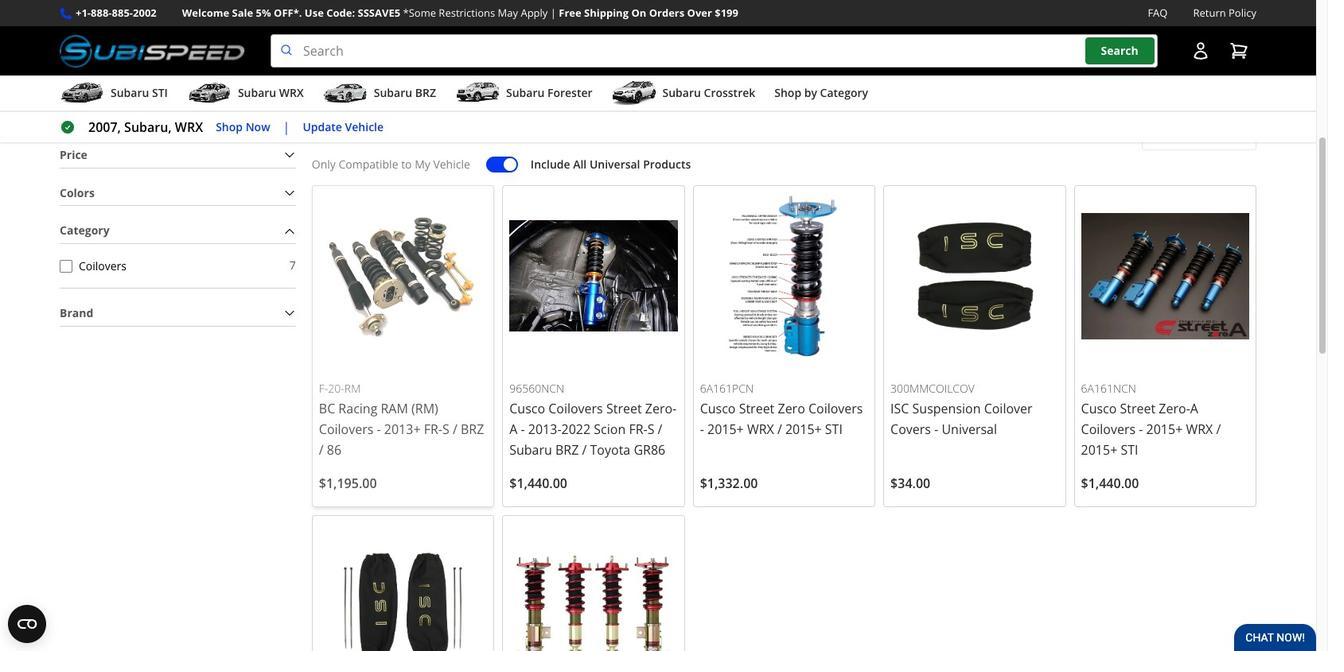 Task type: vqa. For each thing, say whether or not it's contained in the screenshot.
- in "300MMCOILCOV ISC Suspension Coilover Covers - Universal"
yes



Task type: locate. For each thing, give the bounding box(es) containing it.
1 horizontal spatial s
[[648, 421, 655, 439]]

scion
[[594, 421, 626, 439]]

coilovers down racing
[[319, 421, 374, 439]]

shop inside dropdown button
[[775, 85, 802, 100]]

may
[[498, 6, 518, 20]]

crosstrek
[[704, 85, 756, 100]]

1 $1,440.00 from the left
[[510, 475, 568, 493]]

0 vertical spatial shop
[[775, 85, 802, 100]]

to
[[401, 157, 412, 172]]

cusco inside 96560ncn cusco coilovers street zero- a - 2013-2022 scion fr-s / subaru brz / toyota gr86
[[510, 400, 545, 418]]

sti up subaru,
[[152, 85, 168, 100]]

/ inside cusco street zero coilovers - 2015+ wrx / 2015+ sti
[[778, 421, 782, 439]]

cusco inside 6a161ncn cusco street zero-a coilovers - 2015+ wrx / 2015+ sti
[[1081, 400, 1117, 418]]

by
[[805, 85, 817, 100]]

my
[[415, 157, 430, 172]]

6a161ncn cusco street zero-a coilovers - 2015+ wrx / 2015+ sti
[[1081, 381, 1221, 459]]

subaru sti
[[111, 85, 168, 100]]

open widget image
[[8, 606, 46, 644]]

subaru forester button
[[455, 79, 593, 111]]

s for 2013+
[[443, 421, 450, 439]]

1 cusco from the left
[[510, 400, 545, 418]]

fr- for 2013+
[[424, 421, 443, 439]]

2 horizontal spatial cusco
[[1081, 400, 1117, 418]]

fr- inside 96560ncn cusco coilovers street zero- a - 2013-2022 scion fr-s / subaru brz / toyota gr86
[[629, 421, 648, 439]]

0 horizontal spatial zero-
[[645, 400, 677, 418]]

*some
[[403, 6, 436, 20]]

universal
[[590, 157, 640, 172], [942, 421, 997, 439]]

subaru up 2007, subaru, wrx
[[111, 85, 149, 100]]

search input field
[[271, 34, 1158, 68]]

brand
[[60, 306, 93, 321]]

$1,440.00 down 6a161ncn cusco street zero-a coilovers - 2015+ wrx / 2015+ sti
[[1081, 475, 1139, 493]]

1 horizontal spatial zero-
[[1159, 400, 1191, 418]]

fr-
[[424, 421, 443, 439], [629, 421, 648, 439]]

subaru forester
[[506, 85, 593, 100]]

1 horizontal spatial fr-
[[629, 421, 648, 439]]

price
[[60, 147, 87, 162]]

update vehicle button
[[303, 118, 384, 137]]

1 horizontal spatial $1,440.00
[[1081, 475, 1139, 493]]

sti
[[152, 85, 168, 100], [825, 421, 843, 439], [1121, 442, 1139, 459]]

885-
[[112, 6, 133, 20]]

wrx inside cusco street zero coilovers - 2015+ wrx / 2015+ sti
[[747, 421, 774, 439]]

2 horizontal spatial brz
[[556, 442, 579, 459]]

2 horizontal spatial street
[[1120, 400, 1156, 418]]

1 vertical spatial |
[[283, 119, 290, 136]]

1 horizontal spatial isc suspension coilover covers - universal image
[[891, 192, 1059, 361]]

sti down 6a161ncn
[[1121, 442, 1139, 459]]

1 vertical spatial brz
[[461, 421, 484, 439]]

1 horizontal spatial shop
[[775, 85, 802, 100]]

subaru wrx
[[238, 85, 304, 100]]

1 horizontal spatial street
[[739, 400, 775, 418]]

subaru sti button
[[60, 79, 168, 111]]

products
[[643, 157, 691, 172]]

1 vertical spatial universal
[[942, 421, 997, 439]]

subaru left crosstrek
[[663, 85, 701, 100]]

shop by category
[[775, 85, 868, 100]]

sti left covers
[[825, 421, 843, 439]]

2 zero- from the left
[[1159, 400, 1191, 418]]

2007, subaru, wrx
[[88, 119, 203, 136]]

0 horizontal spatial universal
[[590, 157, 640, 172]]

ram
[[381, 400, 408, 418]]

0 vertical spatial sti
[[152, 85, 168, 100]]

brz inside f-20-rm bc racing ram (rm) coilovers - 2013+ fr-s / brz / 86
[[461, 421, 484, 439]]

1 horizontal spatial a
[[1191, 400, 1199, 418]]

2 cusco from the left
[[700, 400, 736, 418]]

universal right all
[[590, 157, 640, 172]]

- inside 300mmcoilcov isc suspension coilover covers - universal
[[935, 421, 939, 439]]

brz right 2013+
[[461, 421, 484, 439]]

brz left a subaru forester thumbnail image
[[415, 85, 436, 100]]

subaru right a subaru brz thumbnail image
[[374, 85, 412, 100]]

vehicle right the my
[[433, 157, 470, 172]]

cusco street zero-a coilovers - 2015+ wrx / 2015+ sti image
[[1081, 192, 1250, 361]]

a
[[1191, 400, 1199, 418], [510, 421, 518, 439]]

zero-
[[645, 400, 677, 418], [1159, 400, 1191, 418]]

Select... button
[[1142, 112, 1257, 150]]

universal down suspension
[[942, 421, 997, 439]]

5%
[[256, 6, 271, 20]]

-
[[377, 421, 381, 439], [521, 421, 525, 439], [700, 421, 704, 439], [935, 421, 939, 439], [1139, 421, 1143, 439]]

0 vertical spatial brz
[[415, 85, 436, 100]]

coilovers right zero at right
[[809, 400, 863, 418]]

3 cusco from the left
[[1081, 400, 1117, 418]]

s inside 96560ncn cusco coilovers street zero- a - 2013-2022 scion fr-s / subaru brz / toyota gr86
[[648, 421, 655, 439]]

0 horizontal spatial vehicle
[[345, 119, 384, 134]]

subaru up now
[[238, 85, 276, 100]]

1 vertical spatial a
[[510, 421, 518, 439]]

coilovers up 2022 in the left bottom of the page
[[549, 400, 603, 418]]

cusco down 6a161ncn
[[1081, 400, 1117, 418]]

subaru left forester at the top left
[[506, 85, 545, 100]]

rm
[[345, 381, 361, 397]]

category
[[820, 85, 868, 100]]

restrictions
[[439, 6, 495, 20]]

1 vertical spatial vehicle
[[433, 157, 470, 172]]

a inside 96560ncn cusco coilovers street zero- a - 2013-2022 scion fr-s / subaru brz / toyota gr86
[[510, 421, 518, 439]]

1 horizontal spatial |
[[551, 6, 556, 20]]

| left free
[[551, 6, 556, 20]]

isc suspension coilover covers - universal image
[[891, 192, 1059, 361], [319, 523, 487, 652]]

1 s from the left
[[443, 421, 450, 439]]

1 horizontal spatial vehicle
[[433, 157, 470, 172]]

2 vertical spatial sti
[[1121, 442, 1139, 459]]

wrx inside 6a161ncn cusco street zero-a coilovers - 2015+ wrx / 2015+ sti
[[1186, 421, 1213, 439]]

search
[[1101, 43, 1139, 58]]

0 horizontal spatial isc suspension coilover covers - universal image
[[319, 523, 487, 652]]

20-
[[328, 381, 345, 397]]

return policy
[[1194, 6, 1257, 20]]

1 vertical spatial 7
[[290, 258, 296, 273]]

fr- inside f-20-rm bc racing ram (rm) coilovers - 2013+ fr-s / brz / 86
[[424, 421, 443, 439]]

street down 6a161ncn
[[1120, 400, 1156, 418]]

subaru brz button
[[323, 79, 436, 111]]

vehicle
[[345, 119, 384, 134], [433, 157, 470, 172]]

subaru inside 'dropdown button'
[[506, 85, 545, 100]]

1 vertical spatial shop
[[216, 119, 243, 134]]

2 $1,440.00 from the left
[[1081, 475, 1139, 493]]

2 - from the left
[[521, 421, 525, 439]]

7 for 7
[[290, 258, 296, 273]]

brz down 2022 in the left bottom of the page
[[556, 442, 579, 459]]

shipping
[[584, 6, 629, 20]]

s right 2013+
[[443, 421, 450, 439]]

6a161ncn
[[1081, 381, 1136, 397]]

0 vertical spatial vehicle
[[345, 119, 384, 134]]

2015+
[[708, 421, 744, 439], [786, 421, 822, 439], [1147, 421, 1183, 439], [1081, 442, 1118, 459]]

shop left by
[[775, 85, 802, 100]]

|
[[551, 6, 556, 20], [283, 119, 290, 136]]

1 horizontal spatial universal
[[942, 421, 997, 439]]

cusco
[[510, 400, 545, 418], [700, 400, 736, 418], [1081, 400, 1117, 418]]

3 - from the left
[[700, 421, 704, 439]]

subaru
[[111, 85, 149, 100], [238, 85, 276, 100], [374, 85, 412, 100], [506, 85, 545, 100], [663, 85, 701, 100], [510, 442, 552, 459]]

brz
[[415, 85, 436, 100], [461, 421, 484, 439], [556, 442, 579, 459]]

street up scion
[[606, 400, 642, 418]]

shop left now
[[216, 119, 243, 134]]

1 horizontal spatial 7
[[312, 123, 318, 138]]

universal inside 300mmcoilcov isc suspension coilover covers - universal
[[942, 421, 997, 439]]

0 horizontal spatial s
[[443, 421, 450, 439]]

0 horizontal spatial a
[[510, 421, 518, 439]]

0 horizontal spatial sti
[[152, 85, 168, 100]]

1 vertical spatial sti
[[825, 421, 843, 439]]

s
[[443, 421, 450, 439], [648, 421, 655, 439]]

apply
[[521, 6, 548, 20]]

subaru brz
[[374, 85, 436, 100]]

7
[[312, 123, 318, 138], [290, 258, 296, 273]]

subaru for subaru crosstrek
[[663, 85, 701, 100]]

0 horizontal spatial cusco
[[510, 400, 545, 418]]

1 horizontal spatial cusco
[[700, 400, 736, 418]]

fr- up gr86
[[629, 421, 648, 439]]

1 zero- from the left
[[645, 400, 677, 418]]

vehicle inside button
[[345, 119, 384, 134]]

vehicle down 'subaru brz' dropdown button
[[345, 119, 384, 134]]

1 street from the left
[[606, 400, 642, 418]]

2 street from the left
[[739, 400, 775, 418]]

zero
[[778, 400, 805, 418]]

2 horizontal spatial sti
[[1121, 442, 1139, 459]]

- inside 96560ncn cusco coilovers street zero- a - 2013-2022 scion fr-s / subaru brz / toyota gr86
[[521, 421, 525, 439]]

2 vertical spatial brz
[[556, 442, 579, 459]]

$1,195.00
[[319, 475, 377, 493]]

apexi n1 evolution coilovers - 2013-2022 scion fr-s / subaru brz / toyota gr86 image
[[510, 523, 678, 652]]

subaru crosstrek
[[663, 85, 756, 100]]

street inside cusco street zero coilovers - 2015+ wrx / 2015+ sti
[[739, 400, 775, 418]]

a subaru sti thumbnail image image
[[60, 81, 104, 105]]

2002
[[133, 6, 157, 20]]

2013-
[[528, 421, 562, 439]]

0 vertical spatial 7
[[312, 123, 318, 138]]

subaru for subaru wrx
[[238, 85, 276, 100]]

1 vertical spatial isc suspension coilover covers - universal image
[[319, 523, 487, 652]]

1 fr- from the left
[[424, 421, 443, 439]]

sti inside cusco street zero coilovers - 2015+ wrx / 2015+ sti
[[825, 421, 843, 439]]

coilovers inside cusco street zero coilovers - 2015+ wrx / 2015+ sti
[[809, 400, 863, 418]]

faq link
[[1148, 5, 1168, 22]]

subaru wrx button
[[187, 79, 304, 111]]

coilovers down 6a161ncn
[[1081, 421, 1136, 439]]

a inside 6a161ncn cusco street zero-a coilovers - 2015+ wrx / 2015+ sti
[[1191, 400, 1199, 418]]

1 horizontal spatial brz
[[461, 421, 484, 439]]

1 - from the left
[[377, 421, 381, 439]]

cusco down 96560ncn
[[510, 400, 545, 418]]

subaru down 2013-
[[510, 442, 552, 459]]

0 vertical spatial a
[[1191, 400, 1199, 418]]

colors
[[60, 185, 95, 200]]

street left zero at right
[[739, 400, 775, 418]]

2022
[[562, 421, 591, 439]]

0 horizontal spatial $1,440.00
[[510, 475, 568, 493]]

| right now
[[283, 119, 290, 136]]

fr- down (rm)
[[424, 421, 443, 439]]

zero- inside 6a161ncn cusco street zero-a coilovers - 2015+ wrx / 2015+ sti
[[1159, 400, 1191, 418]]

0 horizontal spatial brz
[[415, 85, 436, 100]]

sale
[[232, 6, 253, 20]]

street
[[606, 400, 642, 418], [739, 400, 775, 418], [1120, 400, 1156, 418]]

3 street from the left
[[1120, 400, 1156, 418]]

96560ncn cusco coilovers street zero- a - 2013-2022 scion fr-s / subaru brz / toyota gr86
[[510, 381, 677, 459]]

2 fr- from the left
[[629, 421, 648, 439]]

0 horizontal spatial street
[[606, 400, 642, 418]]

2 s from the left
[[648, 421, 655, 439]]

4 - from the left
[[935, 421, 939, 439]]

0 horizontal spatial shop
[[216, 119, 243, 134]]

$1,440.00 down 2013-
[[510, 475, 568, 493]]

sti inside dropdown button
[[152, 85, 168, 100]]

0 vertical spatial isc suspension coilover covers - universal image
[[891, 192, 1059, 361]]

sti inside 6a161ncn cusco street zero-a coilovers - 2015+ wrx / 2015+ sti
[[1121, 442, 1139, 459]]

results
[[321, 123, 359, 138]]

0 horizontal spatial fr-
[[424, 421, 443, 439]]

$1,440.00 for cusco street zero-a coilovers - 2015+ wrx / 2015+ sti
[[1081, 475, 1139, 493]]

(rm)
[[412, 400, 438, 418]]

use
[[305, 6, 324, 20]]

/ inside 6a161ncn cusco street zero-a coilovers - 2015+ wrx / 2015+ sti
[[1217, 421, 1221, 439]]

s up gr86
[[648, 421, 655, 439]]

brz inside 96560ncn cusco coilovers street zero- a - 2013-2022 scion fr-s / subaru brz / toyota gr86
[[556, 442, 579, 459]]

a subaru wrx thumbnail image image
[[187, 81, 232, 105]]

s inside f-20-rm bc racing ram (rm) coilovers - 2013+ fr-s / brz / 86
[[443, 421, 450, 439]]

subaru crosstrek button
[[612, 79, 756, 111]]

5 - from the left
[[1139, 421, 1143, 439]]

1 horizontal spatial sti
[[825, 421, 843, 439]]

coilovers inside 96560ncn cusco coilovers street zero- a - 2013-2022 scion fr-s / subaru brz / toyota gr86
[[549, 400, 603, 418]]

cusco down 6a161pcn
[[700, 400, 736, 418]]

$1,332.00
[[700, 475, 758, 493]]

$199
[[715, 6, 739, 20]]

0 horizontal spatial 7
[[290, 258, 296, 273]]

all
[[573, 157, 587, 172]]



Task type: describe. For each thing, give the bounding box(es) containing it.
street inside 96560ncn cusco coilovers street zero- a - 2013-2022 scion fr-s / subaru brz / toyota gr86
[[606, 400, 642, 418]]

7 results
[[312, 123, 359, 138]]

update
[[303, 119, 342, 134]]

price button
[[60, 143, 296, 168]]

shop now
[[216, 119, 270, 134]]

shop for shop by category
[[775, 85, 802, 100]]

include all universal products
[[531, 157, 691, 172]]

brand button
[[60, 302, 296, 326]]

gr86
[[634, 442, 666, 459]]

coilovers inside f-20-rm bc racing ram (rm) coilovers - 2013+ fr-s / brz / 86
[[319, 421, 374, 439]]

covers
[[891, 421, 931, 439]]

300mmcoilcov
[[891, 381, 975, 397]]

welcome sale 5% off*. use code: sssave5 *some restrictions may apply | free shipping on orders over $199
[[182, 6, 739, 20]]

search button
[[1085, 38, 1155, 64]]

a subaru forester thumbnail image image
[[455, 81, 500, 105]]

toyota
[[590, 442, 631, 459]]

96560ncn
[[510, 381, 564, 397]]

subispeed logo image
[[60, 34, 245, 68]]

s for scion
[[648, 421, 655, 439]]

sssave5
[[358, 6, 400, 20]]

cusco for a
[[510, 400, 545, 418]]

2013+
[[384, 421, 421, 439]]

$1,440.00 for cusco coilovers street zero- a - 2013-2022 scion fr-s / subaru brz / toyota gr86
[[510, 475, 568, 493]]

return
[[1194, 6, 1226, 20]]

f-
[[319, 381, 328, 397]]

shop by category button
[[775, 79, 868, 111]]

button image
[[1192, 41, 1211, 61]]

cusco inside cusco street zero coilovers - 2015+ wrx / 2015+ sti
[[700, 400, 736, 418]]

category
[[60, 223, 110, 238]]

subaru for subaru brz
[[374, 85, 412, 100]]

2007,
[[88, 119, 121, 136]]

suspension
[[913, 400, 981, 418]]

bc racing ram (rm) coilovers - 2013+ fr-s / brz / 86 image
[[319, 192, 487, 361]]

0 horizontal spatial |
[[283, 119, 290, 136]]

category button
[[60, 219, 296, 244]]

include
[[531, 157, 570, 172]]

off*.
[[274, 6, 302, 20]]

cusco street zero coilovers - 2015+ wrx / 2015+ sti
[[700, 400, 863, 439]]

free
[[559, 6, 582, 20]]

wrx inside dropdown button
[[279, 85, 304, 100]]

welcome
[[182, 6, 229, 20]]

cusco street zero coilovers - 2015+ wrx / 2015+ sti image
[[700, 192, 868, 361]]

cusco for coilovers
[[1081, 400, 1117, 418]]

compatible
[[339, 157, 398, 172]]

forester
[[548, 85, 593, 100]]

zero- inside 96560ncn cusco coilovers street zero- a - 2013-2022 scion fr-s / subaru brz / toyota gr86
[[645, 400, 677, 418]]

86
[[327, 442, 342, 459]]

coilovers right coilovers button
[[79, 258, 127, 274]]

Coilovers button
[[60, 260, 72, 273]]

orders
[[649, 6, 685, 20]]

colors button
[[60, 181, 296, 206]]

- inside 6a161ncn cusco street zero-a coilovers - 2015+ wrx / 2015+ sti
[[1139, 421, 1143, 439]]

0 vertical spatial universal
[[590, 157, 640, 172]]

street inside 6a161ncn cusco street zero-a coilovers - 2015+ wrx / 2015+ sti
[[1120, 400, 1156, 418]]

faq
[[1148, 6, 1168, 20]]

coilovers inside 6a161ncn cusco street zero-a coilovers - 2015+ wrx / 2015+ sti
[[1081, 421, 1136, 439]]

over
[[687, 6, 712, 20]]

0 vertical spatial |
[[551, 6, 556, 20]]

f-20-rm bc racing ram (rm) coilovers - 2013+ fr-s / brz / 86
[[319, 381, 484, 459]]

now
[[246, 119, 270, 134]]

subaru for subaru sti
[[111, 85, 149, 100]]

- inside cusco street zero coilovers - 2015+ wrx / 2015+ sti
[[700, 421, 704, 439]]

policy
[[1229, 6, 1257, 20]]

shop for shop now
[[216, 119, 243, 134]]

+1-888-885-2002 link
[[76, 5, 157, 22]]

racing
[[339, 400, 378, 418]]

only compatible to my vehicle
[[312, 157, 470, 172]]

coilover
[[984, 400, 1033, 418]]

+1-
[[76, 6, 91, 20]]

6a161pcn
[[700, 381, 754, 397]]

888-
[[91, 6, 112, 20]]

update vehicle
[[303, 119, 384, 134]]

on
[[631, 6, 647, 20]]

- inside f-20-rm bc racing ram (rm) coilovers - 2013+ fr-s / brz / 86
[[377, 421, 381, 439]]

7 for 7 results
[[312, 123, 318, 138]]

code:
[[327, 6, 355, 20]]

+1-888-885-2002
[[76, 6, 157, 20]]

bc
[[319, 400, 335, 418]]

shop now link
[[216, 118, 270, 137]]

isc
[[891, 400, 909, 418]]

brz inside dropdown button
[[415, 85, 436, 100]]

300mmcoilcov isc suspension coilover covers - universal
[[891, 381, 1033, 439]]

fr- for scion
[[629, 421, 648, 439]]

subaru inside 96560ncn cusco coilovers street zero- a - 2013-2022 scion fr-s / subaru brz / toyota gr86
[[510, 442, 552, 459]]

only
[[312, 157, 336, 172]]

cusco coilovers street zero-a - 2013-2022 scion fr-s / subaru brz / toyota gr86 image
[[510, 192, 678, 361]]

a subaru brz thumbnail image image
[[323, 81, 368, 105]]

subaru for subaru forester
[[506, 85, 545, 100]]

a subaru crosstrek thumbnail image image
[[612, 81, 656, 105]]

return policy link
[[1194, 5, 1257, 22]]

$34.00
[[891, 475, 931, 493]]



